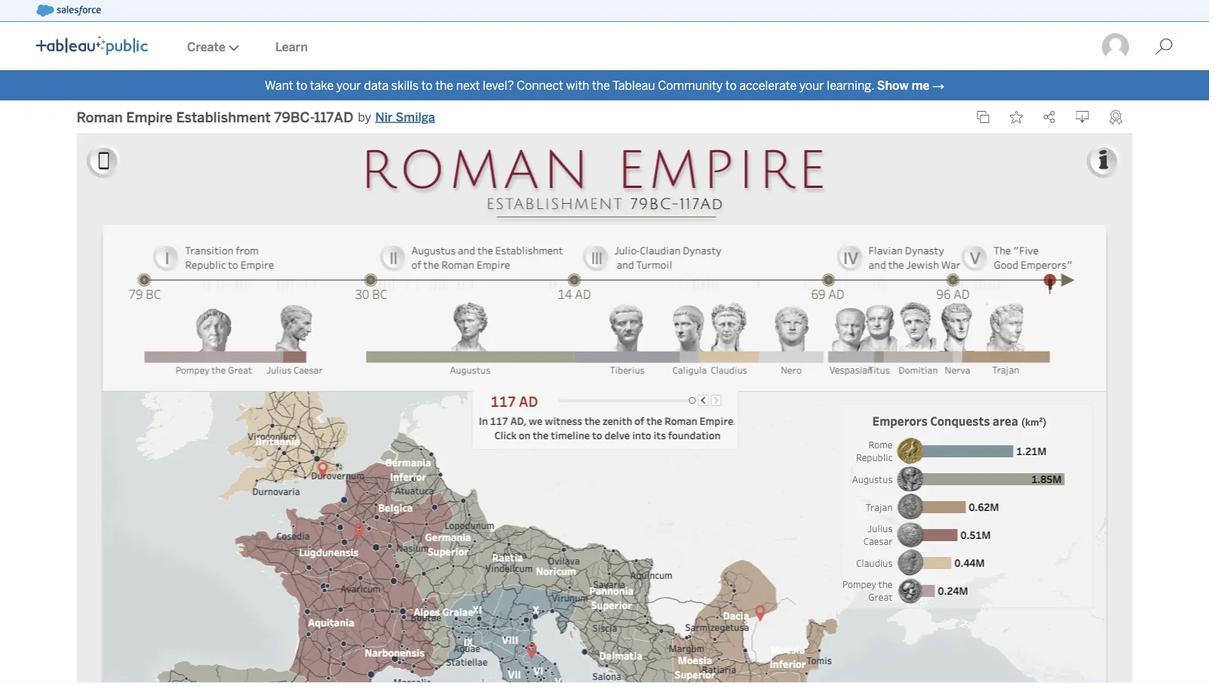 Task type: describe. For each thing, give the bounding box(es) containing it.
→
[[933, 78, 945, 92]]

create button
[[169, 23, 257, 70]]

accelerate
[[740, 78, 797, 92]]

nominate for viz of the day image
[[1110, 109, 1123, 125]]

2 to from the left
[[422, 78, 433, 92]]

next
[[456, 78, 480, 92]]

roman empire establishment 79bc-117ad by ‫nir smilga‬‎
[[77, 109, 435, 125]]

117ad
[[314, 109, 354, 125]]

take
[[310, 78, 334, 92]]

with
[[566, 78, 590, 92]]

empire
[[126, 109, 173, 125]]

show me link
[[878, 78, 930, 92]]

smilga‬‎
[[396, 110, 435, 124]]

tableau
[[613, 78, 656, 92]]

learn link
[[257, 23, 326, 70]]

favorite button image
[[1010, 110, 1024, 124]]

skills
[[392, 78, 419, 92]]

by
[[358, 110, 371, 124]]

‫nir smilga‬‎ link
[[375, 108, 435, 126]]

make a copy image
[[977, 110, 991, 124]]

learn
[[275, 40, 308, 54]]

learning.
[[827, 78, 875, 92]]



Task type: vqa. For each thing, say whether or not it's contained in the screenshot.
Monday
no



Task type: locate. For each thing, give the bounding box(es) containing it.
establishment
[[176, 109, 271, 125]]

1 the from the left
[[436, 78, 454, 92]]

1 your from the left
[[337, 78, 361, 92]]

salesforce logo image
[[36, 5, 101, 17]]

your right take
[[337, 78, 361, 92]]

the
[[436, 78, 454, 92], [592, 78, 611, 92]]

to left accelerate
[[726, 78, 737, 92]]

show
[[878, 78, 909, 92]]

2 your from the left
[[800, 78, 825, 92]]

to
[[296, 78, 307, 92], [422, 78, 433, 92], [726, 78, 737, 92]]

to left take
[[296, 78, 307, 92]]

0 horizontal spatial to
[[296, 78, 307, 92]]

logo image
[[36, 35, 148, 55]]

2 horizontal spatial to
[[726, 78, 737, 92]]

0 horizontal spatial the
[[436, 78, 454, 92]]

the left next
[[436, 78, 454, 92]]

your
[[337, 78, 361, 92], [800, 78, 825, 92]]

connect
[[517, 78, 564, 92]]

data
[[364, 78, 389, 92]]

the right with
[[592, 78, 611, 92]]

1 horizontal spatial the
[[592, 78, 611, 92]]

2 the from the left
[[592, 78, 611, 92]]

level?
[[483, 78, 514, 92]]

tara.schultz image
[[1101, 32, 1131, 62]]

to right skills
[[422, 78, 433, 92]]

1 horizontal spatial to
[[422, 78, 433, 92]]

go to search image
[[1137, 38, 1192, 56]]

want
[[265, 78, 293, 92]]

1 to from the left
[[296, 78, 307, 92]]

79bc-
[[274, 109, 314, 125]]

create
[[187, 40, 226, 54]]

want to take your data skills to the next level? connect with the tableau community to accelerate your learning. show me →
[[265, 78, 945, 92]]

roman
[[77, 109, 123, 125]]

0 horizontal spatial your
[[337, 78, 361, 92]]

‫nir
[[375, 110, 393, 124]]

your left learning.
[[800, 78, 825, 92]]

1 horizontal spatial your
[[800, 78, 825, 92]]

community
[[658, 78, 723, 92]]

3 to from the left
[[726, 78, 737, 92]]

me
[[912, 78, 930, 92]]



